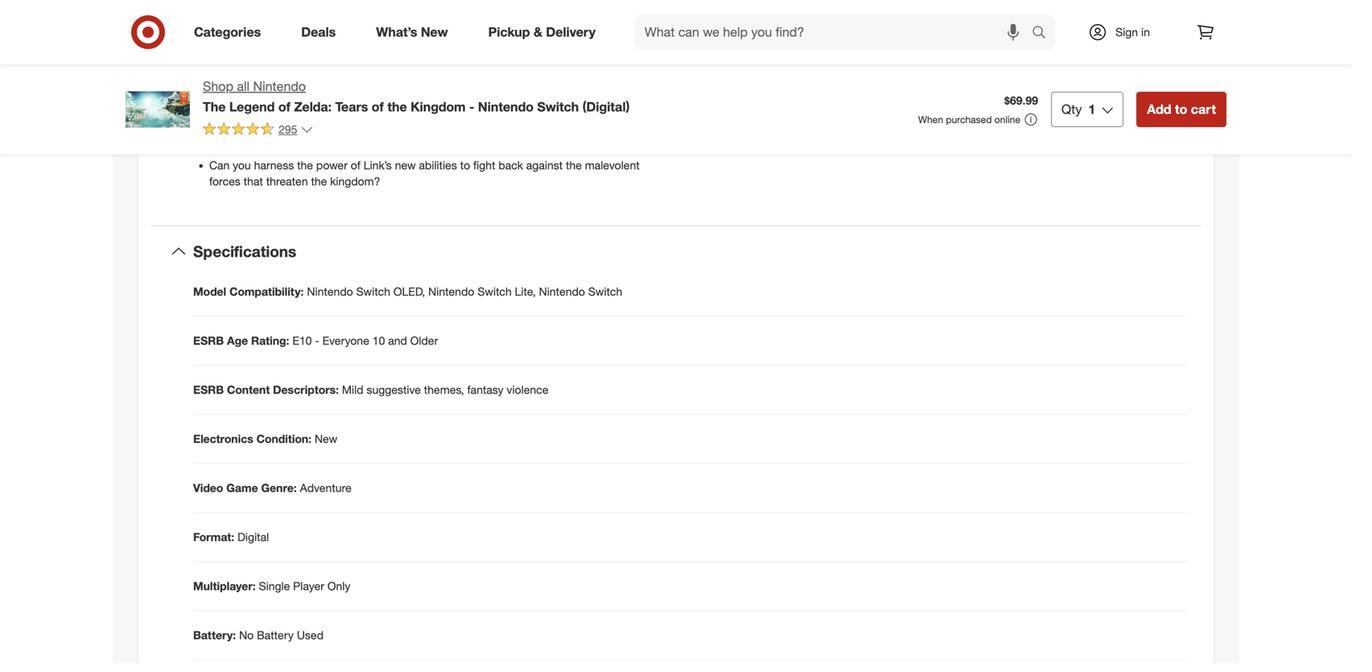 Task type: locate. For each thing, give the bounding box(es) containing it.
tears up 'shop'
[[209, 59, 236, 73]]

suggestive
[[367, 383, 421, 397]]

you'll inside description an epic adventure across the land and skies of hyrule awaits in the legend of zelda™: tears of the kingdom game for the nintendo switch™ system. the adventure is yours to create in a world fueled by your imagination. in this sequel to the legend of zelda: breath of the wild, you'll decide your own path through the sprawling landscapes of hyrule and the mysterious islands floating in the vast skies above. can you harness the power of link's new abilities to fight back against the malevolent forces that threaten the kingdom?
[[993, 84, 1018, 98]]

0 horizontal spatial vast
[[641, 120, 661, 134]]

0 vertical spatial world
[[1158, 52, 1186, 66]]

in down an epic adventure across the land and skies of hyrule awaits in the legend of zelda™: tears of the kingdom game for the nintendo switch™ system.
[[375, 81, 383, 95]]

across inside an epic adventure across the land and skies of hyrule awaits in the legend of zelda™: tears of the kingdom game for the nintendo switch™ system.
[[304, 43, 338, 57]]

1 vertical spatial a
[[387, 81, 393, 95]]

yours down search
[[1059, 52, 1086, 66]]

the
[[972, 52, 991, 66], [209, 81, 228, 95], [787, 84, 806, 98], [203, 99, 226, 115], [292, 104, 311, 118]]

1 horizontal spatial sprawling
[[723, 100, 771, 115]]

single
[[259, 579, 290, 593]]

link's down in this sequel to the legend of zelda: breath of the wild, you'll decide your own path through the sprawling landscapes of hyrule and the mysterious islands floating in the vast skies above.
[[364, 158, 392, 173]]

through inside description an epic adventure across the land and skies of hyrule awaits in the legend of zelda™: tears of the kingdom game for the nintendo switch™ system. the adventure is yours to create in a world fueled by your imagination. in this sequel to the legend of zelda: breath of the wild, you'll decide your own path through the sprawling landscapes of hyrule and the mysterious islands floating in the vast skies above. can you harness the power of link's new abilities to fight back against the malevolent forces that threaten the kingdom?
[[1134, 84, 1173, 98]]

0 vertical spatial mysterious
[[925, 100, 980, 115]]

in down description
[[704, 84, 713, 98]]

hyrule left when
[[848, 100, 880, 115]]

2 horizontal spatial zelda:
[[863, 84, 894, 98]]

1 horizontal spatial for
[[803, 52, 816, 66]]

forces left the cart
[[1137, 117, 1168, 131]]

zelda™: up (digital)
[[604, 43, 641, 57]]

switch™ up shop all nintendo the legend of zelda: tears of the kingdom - nintendo switch (digital)
[[436, 59, 475, 73]]

you inside description an epic adventure across the land and skies of hyrule awaits in the legend of zelda™: tears of the kingdom game for the nintendo switch™ system. the adventure is yours to create in a world fueled by your imagination. in this sequel to the legend of zelda: breath of the wild, you'll decide your own path through the sprawling landscapes of hyrule and the mysterious islands floating in the vast skies above. can you harness the power of link's new abilities to fight back against the malevolent forces that threaten the kingdom?
[[727, 117, 745, 131]]

adventure
[[745, 36, 795, 50], [251, 43, 301, 57], [994, 52, 1044, 66], [231, 81, 282, 95]]

forces down 295 link
[[209, 175, 241, 189]]

0 vertical spatial own
[[1084, 84, 1105, 98]]

breath
[[897, 84, 931, 98], [403, 104, 436, 118]]

awaits inside an epic adventure across the land and skies of hyrule awaits in the legend of zelda™: tears of the kingdom game for the nintendo switch™ system.
[[484, 43, 516, 57]]

deals link
[[288, 14, 356, 50]]

new right condition:
[[315, 432, 337, 446]]

the down 'shop'
[[203, 99, 226, 115]]

above. left the cart
[[1146, 100, 1179, 115]]

0 horizontal spatial decide
[[527, 104, 562, 118]]

hyrule inside in this sequel to the legend of zelda: breath of the wild, you'll decide your own path through the sprawling landscapes of hyrule and the mysterious islands floating in the vast skies above.
[[396, 120, 428, 134]]

1 vertical spatial abilities
[[419, 158, 457, 173]]

0 horizontal spatial kingdom
[[271, 59, 317, 73]]

legend inside an epic adventure across the land and skies of hyrule awaits in the legend of zelda™: tears of the kingdom game for the nintendo switch™ system.
[[550, 43, 588, 57]]

description an epic adventure across the land and skies of hyrule awaits in the legend of zelda™: tears of the kingdom game for the nintendo switch™ system. the adventure is yours to create in a world fueled by your imagination. in this sequel to the legend of zelda: breath of the wild, you'll decide your own path through the sprawling landscapes of hyrule and the mysterious islands floating in the vast skies above. can you harness the power of link's new abilities to fight back against the malevolent forces that threaten the kingdom?
[[704, 13, 1186, 147]]

compatibility:
[[229, 285, 304, 299]]

awaits left the search button
[[978, 36, 1010, 50]]

mysterious
[[925, 100, 980, 115], [473, 120, 528, 134]]

against inside can you harness the power of link's new abilities to fight back against the malevolent forces that threaten the kingdom?
[[526, 158, 563, 173]]

0 horizontal spatial own
[[590, 104, 611, 118]]

kingdom down description
[[723, 52, 768, 66]]

1 horizontal spatial link's
[[858, 117, 886, 131]]

0 vertical spatial -
[[469, 99, 475, 115]]

the inside shop all nintendo the legend of zelda: tears of the kingdom - nintendo switch (digital)
[[387, 99, 407, 115]]

new down in this sequel to the legend of zelda: breath of the wild, you'll decide your own path through the sprawling landscapes of hyrule and the mysterious islands floating in the vast skies above.
[[395, 158, 416, 173]]

hyrule down shop all nintendo the legend of zelda: tears of the kingdom - nintendo switch (digital)
[[396, 120, 428, 134]]

0 horizontal spatial power
[[316, 158, 348, 173]]

esrb left the content
[[193, 383, 224, 397]]

0 horizontal spatial you'll
[[499, 104, 524, 118]]

harness inside description an epic adventure across the land and skies of hyrule awaits in the legend of zelda™: tears of the kingdom game for the nintendo switch™ system. the adventure is yours to create in a world fueled by your imagination. in this sequel to the legend of zelda: breath of the wild, you'll decide your own path through the sprawling landscapes of hyrule and the mysterious islands floating in the vast skies above. can you harness the power of link's new abilities to fight back against the malevolent forces that threaten the kingdom?
[[748, 117, 788, 131]]

zelda™:
[[1099, 36, 1136, 50], [604, 43, 641, 57]]

of
[[930, 36, 939, 50], [1086, 36, 1095, 50], [1169, 36, 1178, 50], [435, 43, 445, 57], [591, 43, 601, 57], [239, 59, 249, 73], [850, 84, 860, 98], [934, 84, 944, 98], [278, 99, 291, 115], [372, 99, 384, 115], [835, 100, 845, 115], [356, 104, 366, 118], [440, 104, 449, 118], [845, 117, 855, 131], [383, 120, 392, 134], [351, 158, 361, 173]]

0 horizontal spatial above.
[[238, 136, 271, 150]]

fueled
[[704, 68, 735, 82], [427, 81, 458, 95]]

against
[[1021, 117, 1057, 131], [526, 158, 563, 173]]

path inside in this sequel to the legend of zelda: breath of the wild, you'll decide your own path through the sprawling landscapes of hyrule and the mysterious islands floating in the vast skies above.
[[614, 104, 636, 118]]

0 horizontal spatial tears
[[209, 59, 236, 73]]

landscapes inside in this sequel to the legend of zelda: breath of the wild, you'll decide your own path through the sprawling landscapes of hyrule and the mysterious islands floating in the vast skies above.
[[322, 120, 380, 134]]

hyrule up shop all nintendo the legend of zelda: tears of the kingdom - nintendo switch (digital)
[[448, 43, 481, 57]]

1 horizontal spatial zelda™:
[[1099, 36, 1136, 50]]

threaten
[[726, 133, 768, 147], [266, 175, 308, 189]]

1 vertical spatial create
[[340, 81, 372, 95]]

1 horizontal spatial by
[[738, 68, 750, 82]]

zelda: inside description an epic adventure across the land and skies of hyrule awaits in the legend of zelda™: tears of the kingdom game for the nintendo switch™ system. the adventure is yours to create in a world fueled by your imagination. in this sequel to the legend of zelda: breath of the wild, you'll decide your own path through the sprawling landscapes of hyrule and the mysterious islands floating in the vast skies above. can you harness the power of link's new abilities to fight back against the malevolent forces that threaten the kingdom?
[[863, 84, 894, 98]]

in right the sign
[[1141, 25, 1150, 39]]

switch left "oled,"
[[356, 285, 390, 299]]

forces inside can you harness the power of link's new abilities to fight back against the malevolent forces that threaten the kingdom?
[[209, 175, 241, 189]]

imagination.
[[778, 68, 839, 82], [501, 81, 562, 95]]

themes,
[[424, 383, 464, 397]]

zelda: down the adventure is yours to create in a world fueled by your imagination. on the top left of the page
[[369, 104, 400, 118]]

you'll down 'pickup'
[[499, 104, 524, 118]]

0 vertical spatial that
[[704, 133, 723, 147]]

sequel inside in this sequel to the legend of zelda: breath of the wild, you'll decide your own path through the sprawling landscapes of hyrule and the mysterious islands floating in the vast skies above.
[[243, 104, 276, 118]]

abilities down in this sequel to the legend of zelda: breath of the wild, you'll decide your own path through the sprawling landscapes of hyrule and the mysterious islands floating in the vast skies above.
[[419, 158, 457, 173]]

switch™
[[888, 52, 927, 66], [436, 59, 475, 73]]

nintendo inside an epic adventure across the land and skies of hyrule awaits in the legend of zelda™: tears of the kingdom game for the nintendo switch™ system.
[[387, 59, 433, 73]]

decide inside description an epic adventure across the land and skies of hyrule awaits in the legend of zelda™: tears of the kingdom game for the nintendo switch™ system. the adventure is yours to create in a world fueled by your imagination. in this sequel to the legend of zelda: breath of the wild, you'll decide your own path through the sprawling landscapes of hyrule and the mysterious islands floating in the vast skies above. can you harness the power of link's new abilities to fight back against the malevolent forces that threaten the kingdom?
[[1021, 84, 1056, 98]]

1 horizontal spatial game
[[771, 52, 800, 66]]

1 esrb from the top
[[193, 334, 224, 348]]

this down 'shop'
[[222, 104, 240, 118]]

1 horizontal spatial decide
[[1021, 84, 1056, 98]]

kingdom down deals
[[271, 59, 317, 73]]

1 horizontal spatial you'll
[[993, 84, 1018, 98]]

0 vertical spatial back
[[993, 117, 1017, 131]]

nintendo right all
[[253, 78, 306, 94]]

breath down the adventure is yours to create in a world fueled by your imagination. on the top left of the page
[[403, 104, 436, 118]]

0 vertical spatial sequel
[[737, 84, 771, 98]]

link's left when
[[858, 117, 886, 131]]

1 horizontal spatial imagination.
[[778, 68, 839, 82]]

1 vertical spatial fight
[[473, 158, 495, 173]]

you inside can you harness the power of link's new abilities to fight back against the malevolent forces that threaten the kingdom?
[[233, 158, 251, 173]]

shop all nintendo the legend of zelda: tears of the kingdom - nintendo switch (digital)
[[203, 78, 630, 115]]

1
[[1089, 101, 1096, 117]]

malevolent down (digital)
[[585, 158, 640, 173]]

by down description
[[738, 68, 750, 82]]

switch left lite,
[[478, 285, 512, 299]]

this inside in this sequel to the legend of zelda: breath of the wild, you'll decide your own path through the sprawling landscapes of hyrule and the mysterious islands floating in the vast skies above.
[[222, 104, 240, 118]]

1 horizontal spatial vast
[[1093, 100, 1114, 115]]

0 vertical spatial harness
[[748, 117, 788, 131]]

abilities
[[913, 117, 951, 131], [419, 158, 457, 173]]

1 horizontal spatial you
[[727, 117, 745, 131]]

0 vertical spatial new
[[889, 117, 910, 131]]

legend down delivery
[[550, 43, 588, 57]]

1 vertical spatial kingdom?
[[330, 175, 380, 189]]

in inside an epic adventure across the land and skies of hyrule awaits in the legend of zelda™: tears of the kingdom game for the nintendo switch™ system.
[[519, 43, 528, 57]]

2 esrb from the top
[[193, 383, 224, 397]]

kingdom
[[723, 52, 768, 66], [271, 59, 317, 73], [411, 99, 466, 115]]

0 horizontal spatial sequel
[[243, 104, 276, 118]]

0 horizontal spatial this
[[222, 104, 240, 118]]

fueled inside description an epic adventure across the land and skies of hyrule awaits in the legend of zelda™: tears of the kingdom game for the nintendo switch™ system. the adventure is yours to create in a world fueled by your imagination. in this sequel to the legend of zelda: breath of the wild, you'll decide your own path through the sprawling landscapes of hyrule and the mysterious islands floating in the vast skies above. can you harness the power of link's new abilities to fight back against the malevolent forces that threaten the kingdom?
[[704, 68, 735, 82]]

nintendo up shop all nintendo the legend of zelda: tears of the kingdom - nintendo switch (digital)
[[387, 59, 433, 73]]

fueled down an epic adventure across the land and skies of hyrule awaits in the legend of zelda™: tears of the kingdom game for the nintendo switch™ system.
[[427, 81, 458, 95]]

&
[[534, 24, 543, 40]]

1 vertical spatial in
[[209, 104, 218, 118]]

cart
[[1191, 101, 1216, 117]]

zelda: inside shop all nintendo the legend of zelda: tears of the kingdom - nintendo switch (digital)
[[294, 99, 332, 115]]

new up an epic adventure across the land and skies of hyrule awaits in the legend of zelda™: tears of the kingdom game for the nintendo switch™ system.
[[421, 24, 448, 40]]

1 horizontal spatial threaten
[[726, 133, 768, 147]]

0 vertical spatial kingdom?
[[790, 133, 840, 147]]

1 vertical spatial you
[[233, 158, 251, 173]]

can inside can you harness the power of link's new abilities to fight back against the malevolent forces that threaten the kingdom?
[[209, 158, 230, 173]]

epic down categories
[[226, 43, 247, 57]]

0 vertical spatial sprawling
[[723, 100, 771, 115]]

own inside description an epic adventure across the land and skies of hyrule awaits in the legend of zelda™: tears of the kingdom game for the nintendo switch™ system. the adventure is yours to create in a world fueled by your imagination. in this sequel to the legend of zelda: breath of the wild, you'll decide your own path through the sprawling landscapes of hyrule and the mysterious islands floating in the vast skies above. can you harness the power of link's new abilities to fight back against the malevolent forces that threaten the kingdom?
[[1084, 84, 1105, 98]]

your down 'pickup'
[[476, 81, 498, 95]]

floating down (digital)
[[569, 120, 607, 134]]

1 horizontal spatial awaits
[[978, 36, 1010, 50]]

for up the adventure is yours to create in a world fueled by your imagination. on the top left of the page
[[351, 59, 365, 73]]

0 horizontal spatial landscapes
[[322, 120, 380, 134]]

skies
[[901, 36, 927, 50], [407, 43, 432, 57], [1117, 100, 1142, 115], [209, 136, 235, 150]]

0 horizontal spatial zelda™:
[[604, 43, 641, 57]]

0 vertical spatial forces
[[1137, 117, 1168, 131]]

mysterious inside in this sequel to the legend of zelda: breath of the wild, you'll decide your own path through the sprawling landscapes of hyrule and the mysterious islands floating in the vast skies above.
[[473, 120, 528, 134]]

imagination. inside description an epic adventure across the land and skies of hyrule awaits in the legend of zelda™: tears of the kingdom game for the nintendo switch™ system. the adventure is yours to create in a world fueled by your imagination. in this sequel to the legend of zelda: breath of the wild, you'll decide your own path through the sprawling landscapes of hyrule and the mysterious islands floating in the vast skies above. can you harness the power of link's new abilities to fight back against the malevolent forces that threaten the kingdom?
[[778, 68, 839, 82]]

your
[[753, 68, 775, 82], [476, 81, 498, 95], [1059, 84, 1081, 98], [565, 104, 587, 118]]

0 horizontal spatial path
[[614, 104, 636, 118]]

link's inside description an epic adventure across the land and skies of hyrule awaits in the legend of zelda™: tears of the kingdom game for the nintendo switch™ system. the adventure is yours to create in a world fueled by your imagination. in this sequel to the legend of zelda: breath of the wild, you'll decide your own path through the sprawling landscapes of hyrule and the mysterious islands floating in the vast skies above. can you harness the power of link's new abilities to fight back against the malevolent forces that threaten the kingdom?
[[858, 117, 886, 131]]

breath inside in this sequel to the legend of zelda: breath of the wild, you'll decide your own path through the sprawling landscapes of hyrule and the mysterious islands floating in the vast skies above.
[[403, 104, 436, 118]]

1 horizontal spatial tears
[[335, 99, 368, 115]]

format:
[[193, 530, 234, 544]]

through up add in the top right of the page
[[1134, 84, 1173, 98]]

0 vertical spatial breath
[[897, 84, 931, 98]]

1 horizontal spatial own
[[1084, 84, 1105, 98]]

player
[[293, 579, 324, 593]]

switch left (digital)
[[537, 99, 579, 115]]

a down sign in
[[1149, 52, 1155, 66]]

that
[[704, 133, 723, 147], [244, 175, 263, 189]]

to inside add to cart button
[[1175, 101, 1188, 117]]

is down search
[[1047, 52, 1056, 66]]

0 vertical spatial malevolent
[[1079, 117, 1134, 131]]

fight
[[968, 117, 990, 131], [473, 158, 495, 173]]

adventure down categories
[[251, 43, 301, 57]]

- right e10
[[315, 334, 319, 348]]

abilities left online on the top right
[[913, 117, 951, 131]]

nintendo
[[839, 52, 885, 66], [387, 59, 433, 73], [253, 78, 306, 94], [478, 99, 534, 115], [307, 285, 353, 299], [428, 285, 474, 299], [539, 285, 585, 299]]

0 vertical spatial esrb
[[193, 334, 224, 348]]

content
[[227, 383, 270, 397]]

legend down all
[[229, 99, 275, 115]]

1 vertical spatial world
[[396, 81, 424, 95]]

breath up when
[[897, 84, 931, 98]]

game down deals link
[[320, 59, 348, 73]]

awaits
[[978, 36, 1010, 50], [484, 43, 516, 57]]

system. down 'pickup'
[[479, 59, 517, 73]]

0 horizontal spatial harness
[[254, 158, 294, 173]]

specifications
[[193, 242, 296, 261]]

skies inside in this sequel to the legend of zelda: breath of the wild, you'll decide your own path through the sprawling landscapes of hyrule and the mysterious islands floating in the vast skies above.
[[209, 136, 235, 150]]

0 horizontal spatial against
[[526, 158, 563, 173]]

wild, inside in this sequel to the legend of zelda: breath of the wild, you'll decide your own path through the sprawling landscapes of hyrule and the mysterious islands floating in the vast skies above.
[[472, 104, 496, 118]]

zelda:
[[863, 84, 894, 98], [294, 99, 332, 115], [369, 104, 400, 118]]

2 vertical spatial tears
[[335, 99, 368, 115]]

1 horizontal spatial switch™
[[888, 52, 927, 66]]

you'll up online on the top right
[[993, 84, 1018, 98]]

1 vertical spatial tears
[[209, 59, 236, 73]]

0 horizontal spatial zelda:
[[294, 99, 332, 115]]

in down 'shop'
[[209, 104, 218, 118]]

1 horizontal spatial across
[[798, 36, 832, 50]]

a down an epic adventure across the land and skies of hyrule awaits in the legend of zelda™: tears of the kingdom game for the nintendo switch™ system.
[[387, 81, 393, 95]]

sign in link
[[1075, 14, 1175, 50]]

game
[[771, 52, 800, 66], [320, 59, 348, 73]]

system. up when
[[930, 52, 969, 66]]

create down deals link
[[340, 81, 372, 95]]

epic down description
[[720, 36, 742, 50]]

zelda™: right the search button
[[1099, 36, 1136, 50]]

mysterious inside description an epic adventure across the land and skies of hyrule awaits in the legend of zelda™: tears of the kingdom game for the nintendo switch™ system. the adventure is yours to create in a world fueled by your imagination. in this sequel to the legend of zelda: breath of the wild, you'll decide your own path through the sprawling landscapes of hyrule and the mysterious islands floating in the vast skies above. can you harness the power of link's new abilities to fight back against the malevolent forces that threaten the kingdom?
[[925, 100, 980, 115]]

qty 1
[[1062, 101, 1096, 117]]

0 horizontal spatial awaits
[[484, 43, 516, 57]]

world up add to cart
[[1158, 52, 1186, 66]]

for
[[803, 52, 816, 66], [351, 59, 365, 73]]

above. left 295
[[238, 136, 271, 150]]

switch™ inside an epic adventure across the land and skies of hyrule awaits in the legend of zelda™: tears of the kingdom game for the nintendo switch™ system.
[[436, 59, 475, 73]]

1 horizontal spatial zelda:
[[369, 104, 400, 118]]

0 horizontal spatial back
[[499, 158, 523, 173]]

sequel down description
[[737, 84, 771, 98]]

0 vertical spatial create
[[1102, 52, 1134, 66]]

nintendo right "oled,"
[[428, 285, 474, 299]]

1 vertical spatial mysterious
[[473, 120, 528, 134]]

esrb for esrb age rating: e10 - everyone 10 and older
[[193, 334, 224, 348]]

land
[[854, 36, 876, 50], [360, 43, 381, 57]]

an
[[704, 36, 717, 50], [209, 43, 223, 57]]

to inside can you harness the power of link's new abilities to fight back against the malevolent forces that threaten the kingdom?
[[460, 158, 470, 173]]

0 vertical spatial floating
[[1022, 100, 1059, 115]]

what's
[[376, 24, 417, 40]]

0 vertical spatial you
[[727, 117, 745, 131]]

sequel
[[737, 84, 771, 98], [243, 104, 276, 118]]

0 horizontal spatial wild,
[[472, 104, 496, 118]]

electronics
[[193, 432, 253, 446]]

malevolent left add in the top right of the page
[[1079, 117, 1134, 131]]

0 vertical spatial in
[[704, 84, 713, 98]]

zelda: down what can we help you find? suggestions appear below search field
[[863, 84, 894, 98]]

to
[[1089, 52, 1099, 66], [327, 81, 337, 95], [774, 84, 784, 98], [1175, 101, 1188, 117], [279, 104, 289, 118], [955, 117, 965, 131], [460, 158, 470, 173]]

floating left qty
[[1022, 100, 1059, 115]]

0 vertical spatial above.
[[1146, 100, 1179, 115]]

1 horizontal spatial kingdom?
[[790, 133, 840, 147]]

0 horizontal spatial fight
[[473, 158, 495, 173]]

an down categories
[[209, 43, 223, 57]]

legend
[[1044, 36, 1083, 50], [550, 43, 588, 57], [809, 84, 847, 98], [229, 99, 275, 115], [315, 104, 353, 118]]

hyrule
[[943, 36, 975, 50], [448, 43, 481, 57], [848, 100, 880, 115], [396, 120, 428, 134]]

shop
[[203, 78, 233, 94]]

floating
[[1022, 100, 1059, 115], [569, 120, 607, 134]]

qty
[[1062, 101, 1082, 117]]

1 vertical spatial wild,
[[472, 104, 496, 118]]

above. inside in this sequel to the legend of zelda: breath of the wild, you'll decide your own path through the sprawling landscapes of hyrule and the mysterious islands floating in the vast skies above.
[[238, 136, 271, 150]]

kingdom down an epic adventure across the land and skies of hyrule awaits in the legend of zelda™: tears of the kingdom game for the nintendo switch™ system.
[[411, 99, 466, 115]]

this
[[716, 84, 734, 98], [222, 104, 240, 118]]

0 horizontal spatial an
[[209, 43, 223, 57]]

0 horizontal spatial threaten
[[266, 175, 308, 189]]

fight left online on the top right
[[968, 117, 990, 131]]

you'll inside in this sequel to the legend of zelda: breath of the wild, you'll decide your own path through the sprawling landscapes of hyrule and the mysterious islands floating in the vast skies above.
[[499, 104, 524, 118]]

threaten inside description an epic adventure across the land and skies of hyrule awaits in the legend of zelda™: tears of the kingdom game for the nintendo switch™ system. the adventure is yours to create in a world fueled by your imagination. in this sequel to the legend of zelda: breath of the wild, you'll decide your own path through the sprawling landscapes of hyrule and the mysterious islands floating in the vast skies above. can you harness the power of link's new abilities to fight back against the malevolent forces that threaten the kingdom?
[[726, 133, 768, 147]]

1 horizontal spatial wild,
[[966, 84, 990, 98]]

0 horizontal spatial in
[[209, 104, 218, 118]]

for down what can we help you find? suggestions appear below search field
[[803, 52, 816, 66]]

fueled down description
[[704, 68, 735, 82]]

system. inside description an epic adventure across the land and skies of hyrule awaits in the legend of zelda™: tears of the kingdom game for the nintendo switch™ system. the adventure is yours to create in a world fueled by your imagination. in this sequel to the legend of zelda: breath of the wild, you'll decide your own path through the sprawling landscapes of hyrule and the mysterious islands floating in the vast skies above. can you harness the power of link's new abilities to fight back against the malevolent forces that threaten the kingdom?
[[930, 52, 969, 66]]

imagination. down what can we help you find? suggestions appear below search field
[[778, 68, 839, 82]]

system. inside an epic adventure across the land and skies of hyrule awaits in the legend of zelda™: tears of the kingdom game for the nintendo switch™ system.
[[479, 59, 517, 73]]

tears down the adventure is yours to create in a world fueled by your imagination. on the top left of the page
[[335, 99, 368, 115]]

new
[[421, 24, 448, 40], [315, 432, 337, 446]]

nintendo down 'pickup'
[[478, 99, 534, 115]]

malevolent
[[1079, 117, 1134, 131], [585, 158, 640, 173]]

in down sign in
[[1137, 52, 1146, 66]]

description
[[704, 13, 774, 28]]

in inside description an epic adventure across the land and skies of hyrule awaits in the legend of zelda™: tears of the kingdom game for the nintendo switch™ system. the adventure is yours to create in a world fueled by your imagination. in this sequel to the legend of zelda: breath of the wild, you'll decide your own path through the sprawling landscapes of hyrule and the mysterious islands floating in the vast skies above. can you harness the power of link's new abilities to fight back against the malevolent forces that threaten the kingdom?
[[704, 84, 713, 98]]

wild, down an epic adventure across the land and skies of hyrule awaits in the legend of zelda™: tears of the kingdom game for the nintendo switch™ system.
[[472, 104, 496, 118]]

0 horizontal spatial forces
[[209, 175, 241, 189]]

0 vertical spatial a
[[1149, 52, 1155, 66]]

vast inside description an epic adventure across the land and skies of hyrule awaits in the legend of zelda™: tears of the kingdom game for the nintendo switch™ system. the adventure is yours to create in a world fueled by your imagination. in this sequel to the legend of zelda: breath of the wild, you'll decide your own path through the sprawling landscapes of hyrule and the mysterious islands floating in the vast skies above. can you harness the power of link's new abilities to fight back against the malevolent forces that threaten the kingdom?
[[1093, 100, 1114, 115]]

through
[[1134, 84, 1173, 98], [209, 120, 248, 134]]

against inside description an epic adventure across the land and skies of hyrule awaits in the legend of zelda™: tears of the kingdom game for the nintendo switch™ system. the adventure is yours to create in a world fueled by your imagination. in this sequel to the legend of zelda: breath of the wild, you'll decide your own path through the sprawling landscapes of hyrule and the mysterious islands floating in the vast skies above. can you harness the power of link's new abilities to fight back against the malevolent forces that threaten the kingdom?
[[1021, 117, 1057, 131]]

an down description
[[704, 36, 717, 50]]

1 vertical spatial vast
[[641, 120, 661, 134]]

across inside description an epic adventure across the land and skies of hyrule awaits in the legend of zelda™: tears of the kingdom game for the nintendo switch™ system. the adventure is yours to create in a world fueled by your imagination. in this sequel to the legend of zelda: breath of the wild, you'll decide your own path through the sprawling landscapes of hyrule and the mysterious islands floating in the vast skies above. can you harness the power of link's new abilities to fight back against the malevolent forces that threaten the kingdom?
[[798, 36, 832, 50]]

0 horizontal spatial a
[[387, 81, 393, 95]]

hyrule up purchased
[[943, 36, 975, 50]]

1 vertical spatial is
[[285, 81, 293, 95]]

image of the legend of zelda: tears of the kingdom - nintendo switch (digital) image
[[126, 77, 190, 142]]

system.
[[930, 52, 969, 66], [479, 59, 517, 73]]

is up 295
[[285, 81, 293, 95]]

the up when purchased online
[[972, 52, 991, 66]]

legend down the adventure is yours to create in a world fueled by your imagination. on the top left of the page
[[315, 104, 353, 118]]

1 vertical spatial esrb
[[193, 383, 224, 397]]

in left 1
[[1062, 100, 1071, 115]]

epic
[[720, 36, 742, 50], [226, 43, 247, 57]]

0 vertical spatial yours
[[1059, 52, 1086, 66]]

0 horizontal spatial switch™
[[436, 59, 475, 73]]

legend left the sign
[[1044, 36, 1083, 50]]

0 vertical spatial you'll
[[993, 84, 1018, 98]]

game inside an epic adventure across the land and skies of hyrule awaits in the legend of zelda™: tears of the kingdom game for the nintendo switch™ system.
[[320, 59, 348, 73]]

world down an epic adventure across the land and skies of hyrule awaits in the legend of zelda™: tears of the kingdom game for the nintendo switch™ system.
[[396, 81, 424, 95]]

can
[[704, 117, 724, 131], [209, 158, 230, 173]]

kingdom?
[[790, 133, 840, 147], [330, 175, 380, 189]]

no
[[239, 628, 254, 643]]

new
[[889, 117, 910, 131], [395, 158, 416, 173]]

own
[[1084, 84, 1105, 98], [590, 104, 611, 118]]

hyrule inside an epic adventure across the land and skies of hyrule awaits in the legend of zelda™: tears of the kingdom game for the nintendo switch™ system.
[[448, 43, 481, 57]]

this down description
[[716, 84, 734, 98]]

path inside description an epic adventure across the land and skies of hyrule awaits in the legend of zelda™: tears of the kingdom game for the nintendo switch™ system. the adventure is yours to create in a world fueled by your imagination. in this sequel to the legend of zelda: breath of the wild, you'll decide your own path through the sprawling landscapes of hyrule and the mysterious islands floating in the vast skies above. can you harness the power of link's new abilities to fight back against the malevolent forces that threaten the kingdom?
[[1108, 84, 1131, 98]]

kingdom inside description an epic adventure across the land and skies of hyrule awaits in the legend of zelda™: tears of the kingdom game for the nintendo switch™ system. the adventure is yours to create in a world fueled by your imagination. in this sequel to the legend of zelda: breath of the wild, you'll decide your own path through the sprawling landscapes of hyrule and the mysterious islands floating in the vast skies above. can you harness the power of link's new abilities to fight back against the malevolent forces that threaten the kingdom?
[[723, 52, 768, 66]]

legend inside shop all nintendo the legend of zelda: tears of the kingdom - nintendo switch (digital)
[[229, 99, 275, 115]]

1 horizontal spatial -
[[469, 99, 475, 115]]

switch
[[537, 99, 579, 115], [356, 285, 390, 299], [478, 285, 512, 299], [588, 285, 622, 299]]

create inside description an epic adventure across the land and skies of hyrule awaits in the legend of zelda™: tears of the kingdom game for the nintendo switch™ system. the adventure is yours to create in a world fueled by your imagination. in this sequel to the legend of zelda: breath of the wild, you'll decide your own path through the sprawling landscapes of hyrule and the mysterious islands floating in the vast skies above. can you harness the power of link's new abilities to fight back against the malevolent forces that threaten the kingdom?
[[1102, 52, 1134, 66]]

can inside description an epic adventure across the land and skies of hyrule awaits in the legend of zelda™: tears of the kingdom game for the nintendo switch™ system. the adventure is yours to create in a world fueled by your imagination. in this sequel to the legend of zelda: breath of the wild, you'll decide your own path through the sprawling landscapes of hyrule and the mysterious islands floating in the vast skies above. can you harness the power of link's new abilities to fight back against the malevolent forces that threaten the kingdom?
[[704, 117, 724, 131]]

esrb left age
[[193, 334, 224, 348]]

awaits down 'pickup'
[[484, 43, 516, 57]]

through down 'shop'
[[209, 120, 248, 134]]

0 vertical spatial abilities
[[913, 117, 951, 131]]

sign
[[1116, 25, 1138, 39]]

nintendo inside description an epic adventure across the land and skies of hyrule awaits in the legend of zelda™: tears of the kingdom game for the nintendo switch™ system. the adventure is yours to create in a world fueled by your imagination. in this sequel to the legend of zelda: breath of the wild, you'll decide your own path through the sprawling landscapes of hyrule and the mysterious islands floating in the vast skies above. can you harness the power of link's new abilities to fight back against the malevolent forces that threaten the kingdom?
[[839, 52, 885, 66]]

1 vertical spatial sprawling
[[271, 120, 319, 134]]

the inside in this sequel to the legend of zelda: breath of the wild, you'll decide your own path through the sprawling landscapes of hyrule and the mysterious islands floating in the vast skies above.
[[292, 104, 311, 118]]

power
[[811, 117, 842, 131], [316, 158, 348, 173]]

zelda: up 295
[[294, 99, 332, 115]]

switch inside shop all nintendo the legend of zelda: tears of the kingdom - nintendo switch (digital)
[[537, 99, 579, 115]]

1 horizontal spatial power
[[811, 117, 842, 131]]

new inside description an epic adventure across the land and skies of hyrule awaits in the legend of zelda™: tears of the kingdom game for the nintendo switch™ system. the adventure is yours to create in a world fueled by your imagination. in this sequel to the legend of zelda: breath of the wild, you'll decide your own path through the sprawling landscapes of hyrule and the mysterious islands floating in the vast skies above. can you harness the power of link's new abilities to fight back against the malevolent forces that threaten the kingdom?
[[889, 117, 910, 131]]

adventure inside an epic adventure across the land and skies of hyrule awaits in the legend of zelda™: tears of the kingdom game for the nintendo switch™ system.
[[251, 43, 301, 57]]

your inside in this sequel to the legend of zelda: breath of the wild, you'll decide your own path through the sprawling landscapes of hyrule and the mysterious islands floating in the vast skies above.
[[565, 104, 587, 118]]

genre:
[[261, 481, 297, 495]]

you
[[727, 117, 745, 131], [233, 158, 251, 173]]

0 horizontal spatial epic
[[226, 43, 247, 57]]

0 horizontal spatial breath
[[403, 104, 436, 118]]

game down what can we help you find? suggestions appear below search field
[[771, 52, 800, 66]]

nintendo down what can we help you find? suggestions appear below search field
[[839, 52, 885, 66]]

in down 'pickup'
[[519, 43, 528, 57]]

1 horizontal spatial that
[[704, 133, 723, 147]]

imagination. down &
[[501, 81, 562, 95]]

1 horizontal spatial new
[[889, 117, 910, 131]]

1 vertical spatial decide
[[527, 104, 562, 118]]

(digital)
[[583, 99, 630, 115]]

1 horizontal spatial epic
[[720, 36, 742, 50]]

the adventure is yours to create in a world fueled by your imagination.
[[209, 81, 562, 95]]



Task type: describe. For each thing, give the bounding box(es) containing it.
the down what can we help you find? suggestions appear below search field
[[787, 84, 806, 98]]

multiplayer: single player only
[[193, 579, 350, 593]]

in this sequel to the legend of zelda: breath of the wild, you'll decide your own path through the sprawling landscapes of hyrule and the mysterious islands floating in the vast skies above.
[[209, 104, 661, 150]]

back inside can you harness the power of link's new abilities to fight back against the malevolent forces that threaten the kingdom?
[[499, 158, 523, 173]]

your up qty
[[1059, 84, 1081, 98]]

an epic adventure across the land and skies of hyrule awaits in the legend of zelda™: tears of the kingdom game for the nintendo switch™ system.
[[209, 43, 641, 73]]

age
[[227, 334, 248, 348]]

descriptors:
[[273, 383, 339, 397]]

legend inside in this sequel to the legend of zelda: breath of the wild, you'll decide your own path through the sprawling landscapes of hyrule and the mysterious islands floating in the vast skies above.
[[315, 104, 353, 118]]

decide inside in this sequel to the legend of zelda: breath of the wild, you'll decide your own path through the sprawling landscapes of hyrule and the mysterious islands floating in the vast skies above.
[[527, 104, 562, 118]]

search button
[[1025, 14, 1063, 53]]

in inside in this sequel to the legend of zelda: breath of the wild, you'll decide your own path through the sprawling landscapes of hyrule and the mysterious islands floating in the vast skies above.
[[209, 104, 218, 118]]

that inside description an epic adventure across the land and skies of hyrule awaits in the legend of zelda™: tears of the kingdom game for the nintendo switch™ system. the adventure is yours to create in a world fueled by your imagination. in this sequel to the legend of zelda: breath of the wild, you'll decide your own path through the sprawling landscapes of hyrule and the mysterious islands floating in the vast skies above. can you harness the power of link's new abilities to fight back against the malevolent forces that threaten the kingdom?
[[704, 133, 723, 147]]

violence
[[507, 383, 549, 397]]

threaten inside can you harness the power of link's new abilities to fight back against the malevolent forces that threaten the kingdom?
[[266, 175, 308, 189]]

power inside can you harness the power of link's new abilities to fight back against the malevolent forces that threaten the kingdom?
[[316, 158, 348, 173]]

zelda™: inside description an epic adventure across the land and skies of hyrule awaits in the legend of zelda™: tears of the kingdom game for the nintendo switch™ system. the adventure is yours to create in a world fueled by your imagination. in this sequel to the legend of zelda: breath of the wild, you'll decide your own path through the sprawling landscapes of hyrule and the mysterious islands floating in the vast skies above. can you harness the power of link's new abilities to fight back against the malevolent forces that threaten the kingdom?
[[1099, 36, 1136, 50]]

that inside can you harness the power of link's new abilities to fight back against the malevolent forces that threaten the kingdom?
[[244, 175, 263, 189]]

295
[[279, 122, 297, 136]]

for inside description an epic adventure across the land and skies of hyrule awaits in the legend of zelda™: tears of the kingdom game for the nintendo switch™ system. the adventure is yours to create in a world fueled by your imagination. in this sequel to the legend of zelda: breath of the wild, you'll decide your own path through the sprawling landscapes of hyrule and the mysterious islands floating in the vast skies above. can you harness the power of link's new abilities to fight back against the malevolent forces that threaten the kingdom?
[[803, 52, 816, 66]]

game
[[226, 481, 258, 495]]

0 horizontal spatial world
[[396, 81, 424, 95]]

harness inside can you harness the power of link's new abilities to fight back against the malevolent forces that threaten the kingdom?
[[254, 158, 294, 173]]

0 horizontal spatial fueled
[[427, 81, 458, 95]]

categories link
[[180, 14, 281, 50]]

epic inside description an epic adventure across the land and skies of hyrule awaits in the legend of zelda™: tears of the kingdom game for the nintendo switch™ system. the adventure is yours to create in a world fueled by your imagination. in this sequel to the legend of zelda: breath of the wild, you'll decide your own path through the sprawling landscapes of hyrule and the mysterious islands floating in the vast skies above. can you harness the power of link's new abilities to fight back against the malevolent forces that threaten the kingdom?
[[720, 36, 742, 50]]

sprawling inside description an epic adventure across the land and skies of hyrule awaits in the legend of zelda™: tears of the kingdom game for the nintendo switch™ system. the adventure is yours to create in a world fueled by your imagination. in this sequel to the legend of zelda: breath of the wild, you'll decide your own path through the sprawling landscapes of hyrule and the mysterious islands floating in the vast skies above. can you harness the power of link's new abilities to fight back against the malevolent forces that threaten the kingdom?
[[723, 100, 771, 115]]

esrb age rating: e10 - everyone 10 and older
[[193, 334, 438, 348]]

only
[[327, 579, 350, 593]]

pickup & delivery link
[[475, 14, 616, 50]]

by inside description an epic adventure across the land and skies of hyrule awaits in the legend of zelda™: tears of the kingdom game for the nintendo switch™ system. the adventure is yours to create in a world fueled by your imagination. in this sequel to the legend of zelda: breath of the wild, you'll decide your own path through the sprawling landscapes of hyrule and the mysterious islands floating in the vast skies above. can you harness the power of link's new abilities to fight back against the malevolent forces that threaten the kingdom?
[[738, 68, 750, 82]]

epic inside an epic adventure across the land and skies of hyrule awaits in the legend of zelda™: tears of the kingdom game for the nintendo switch™ system.
[[226, 43, 247, 57]]

zelda: inside in this sequel to the legend of zelda: breath of the wild, you'll decide your own path through the sprawling landscapes of hyrule and the mysterious islands floating in the vast skies above.
[[369, 104, 400, 118]]

295 link
[[203, 121, 313, 140]]

forces inside description an epic adventure across the land and skies of hyrule awaits in the legend of zelda™: tears of the kingdom game for the nintendo switch™ system. the adventure is yours to create in a world fueled by your imagination. in this sequel to the legend of zelda: breath of the wild, you'll decide your own path through the sprawling landscapes of hyrule and the mysterious islands floating in the vast skies above. can you harness the power of link's new abilities to fight back against the malevolent forces that threaten the kingdom?
[[1137, 117, 1168, 131]]

0 horizontal spatial -
[[315, 334, 319, 348]]

sign in
[[1116, 25, 1150, 39]]

used
[[297, 628, 324, 643]]

floating inside in this sequel to the legend of zelda: breath of the wild, you'll decide your own path through the sprawling landscapes of hyrule and the mysterious islands floating in the vast skies above.
[[569, 120, 607, 134]]

nintendo up esrb age rating: e10 - everyone 10 and older at the left of the page
[[307, 285, 353, 299]]

fight inside can you harness the power of link's new abilities to fight back against the malevolent forces that threaten the kingdom?
[[473, 158, 495, 173]]

battery: no battery used
[[193, 628, 324, 643]]

switch™ inside description an epic adventure across the land and skies of hyrule awaits in the legend of zelda™: tears of the kingdom game for the nintendo switch™ system. the adventure is yours to create in a world fueled by your imagination. in this sequel to the legend of zelda: breath of the wild, you'll decide your own path through the sprawling landscapes of hyrule and the mysterious islands floating in the vast skies above. can you harness the power of link's new abilities to fight back against the malevolent forces that threaten the kingdom?
[[888, 52, 927, 66]]

islands inside in this sequel to the legend of zelda: breath of the wild, you'll decide your own path through the sprawling landscapes of hyrule and the mysterious islands floating in the vast skies above.
[[531, 120, 566, 134]]

battery
[[257, 628, 294, 643]]

search
[[1025, 26, 1063, 42]]

older
[[410, 334, 438, 348]]

adventure up 295 link
[[231, 81, 282, 95]]

1 vertical spatial new
[[315, 432, 337, 446]]

wild, inside description an epic adventure across the land and skies of hyrule awaits in the legend of zelda™: tears of the kingdom game for the nintendo switch™ system. the adventure is yours to create in a world fueled by your imagination. in this sequel to the legend of zelda: breath of the wild, you'll decide your own path through the sprawling landscapes of hyrule and the mysterious islands floating in the vast skies above. can you harness the power of link's new abilities to fight back against the malevolent forces that threaten the kingdom?
[[966, 84, 990, 98]]

skies left add in the top right of the page
[[1117, 100, 1142, 115]]

esrb content descriptors: mild suggestive themes, fantasy violence
[[193, 383, 549, 397]]

landscapes inside description an epic adventure across the land and skies of hyrule awaits in the legend of zelda™: tears of the kingdom game for the nintendo switch™ system. the adventure is yours to create in a world fueled by your imagination. in this sequel to the legend of zelda: breath of the wild, you'll decide your own path through the sprawling landscapes of hyrule and the mysterious islands floating in the vast skies above. can you harness the power of link's new abilities to fight back against the malevolent forces that threaten the kingdom?
[[774, 100, 832, 115]]

oled,
[[394, 285, 425, 299]]

malevolent inside description an epic adventure across the land and skies of hyrule awaits in the legend of zelda™: tears of the kingdom game for the nintendo switch™ system. the adventure is yours to create in a world fueled by your imagination. in this sequel to the legend of zelda: breath of the wild, you'll decide your own path through the sprawling landscapes of hyrule and the mysterious islands floating in the vast skies above. can you harness the power of link's new abilities to fight back against the malevolent forces that threaten the kingdom?
[[1079, 117, 1134, 131]]

tears inside shop all nintendo the legend of zelda: tears of the kingdom - nintendo switch (digital)
[[335, 99, 368, 115]]

10
[[373, 334, 385, 348]]

rating:
[[251, 334, 289, 348]]

can you harness the power of link's new abilities to fight back against the malevolent forces that threaten the kingdom?
[[209, 158, 640, 189]]

breath inside description an epic adventure across the land and skies of hyrule awaits in the legend of zelda™: tears of the kingdom game for the nintendo switch™ system. the adventure is yours to create in a world fueled by your imagination. in this sequel to the legend of zelda: breath of the wild, you'll decide your own path through the sprawling landscapes of hyrule and the mysterious islands floating in the vast skies above. can you harness the power of link's new abilities to fight back against the malevolent forces that threaten the kingdom?
[[897, 84, 931, 98]]

add to cart
[[1147, 101, 1216, 117]]

multiplayer:
[[193, 579, 256, 593]]

floating inside description an epic adventure across the land and skies of hyrule awaits in the legend of zelda™: tears of the kingdom game for the nintendo switch™ system. the adventure is yours to create in a world fueled by your imagination. in this sequel to the legend of zelda: breath of the wild, you'll decide your own path through the sprawling landscapes of hyrule and the mysterious islands floating in the vast skies above. can you harness the power of link's new abilities to fight back against the malevolent forces that threaten the kingdom?
[[1022, 100, 1059, 115]]

awaits inside description an epic adventure across the land and skies of hyrule awaits in the legend of zelda™: tears of the kingdom game for the nintendo switch™ system. the adventure is yours to create in a world fueled by your imagination. in this sequel to the legend of zelda: breath of the wild, you'll decide your own path through the sprawling landscapes of hyrule and the mysterious islands floating in the vast skies above. can you harness the power of link's new abilities to fight back against the malevolent forces that threaten the kingdom?
[[978, 36, 1010, 50]]

skies inside an epic adventure across the land and skies of hyrule awaits in the legend of zelda™: tears of the kingdom game for the nintendo switch™ system.
[[407, 43, 432, 57]]

through inside in this sequel to the legend of zelda: breath of the wild, you'll decide your own path through the sprawling landscapes of hyrule and the mysterious islands floating in the vast skies above.
[[209, 120, 248, 134]]

model
[[193, 285, 226, 299]]

mild
[[342, 383, 364, 397]]

digital
[[238, 530, 269, 544]]

0 vertical spatial new
[[421, 24, 448, 40]]

everyone
[[323, 334, 369, 348]]

What can we help you find? suggestions appear below search field
[[635, 14, 1036, 50]]

islands inside description an epic adventure across the land and skies of hyrule awaits in the legend of zelda™: tears of the kingdom game for the nintendo switch™ system. the adventure is yours to create in a world fueled by your imagination. in this sequel to the legend of zelda: breath of the wild, you'll decide your own path through the sprawling landscapes of hyrule and the mysterious islands floating in the vast skies above. can you harness the power of link's new abilities to fight back against the malevolent forces that threaten the kingdom?
[[983, 100, 1019, 115]]

vast inside in this sequel to the legend of zelda: breath of the wild, you'll decide your own path through the sprawling landscapes of hyrule and the mysterious islands floating in the vast skies above.
[[641, 120, 661, 134]]

adventure
[[300, 481, 352, 495]]

delivery
[[546, 24, 596, 40]]

new inside can you harness the power of link's new abilities to fight back against the malevolent forces that threaten the kingdom?
[[395, 158, 416, 173]]

electronics condition: new
[[193, 432, 337, 446]]

add
[[1147, 101, 1172, 117]]

condition:
[[257, 432, 312, 446]]

add to cart button
[[1137, 92, 1227, 127]]

a inside description an epic adventure across the land and skies of hyrule awaits in the legend of zelda™: tears of the kingdom game for the nintendo switch™ system. the adventure is yours to create in a world fueled by your imagination. in this sequel to the legend of zelda: breath of the wild, you'll decide your own path through the sprawling landscapes of hyrule and the mysterious islands floating in the vast skies above. can you harness the power of link's new abilities to fight back against the malevolent forces that threaten the kingdom?
[[1149, 52, 1155, 66]]

when purchased online
[[918, 114, 1021, 126]]

kingdom inside an epic adventure across the land and skies of hyrule awaits in the legend of zelda™: tears of the kingdom game for the nintendo switch™ system.
[[271, 59, 317, 73]]

specifications button
[[151, 226, 1201, 277]]

lite,
[[515, 285, 536, 299]]

own inside in this sequel to the legend of zelda: breath of the wild, you'll decide your own path through the sprawling landscapes of hyrule and the mysterious islands floating in the vast skies above.
[[590, 104, 611, 118]]

what's new
[[376, 24, 448, 40]]

yours inside description an epic adventure across the land and skies of hyrule awaits in the legend of zelda™: tears of the kingdom game for the nintendo switch™ system. the adventure is yours to create in a world fueled by your imagination. in this sequel to the legend of zelda: breath of the wild, you'll decide your own path through the sprawling landscapes of hyrule and the mysterious islands floating in the vast skies above. can you harness the power of link's new abilities to fight back against the malevolent forces that threaten the kingdom?
[[1059, 52, 1086, 66]]

adventure down search
[[994, 52, 1044, 66]]

model compatibility: nintendo switch oled, nintendo switch lite, nintendo switch
[[193, 285, 622, 299]]

and inside in this sequel to the legend of zelda: breath of the wild, you'll decide your own path through the sprawling landscapes of hyrule and the mysterious islands floating in the vast skies above.
[[431, 120, 450, 134]]

e10
[[292, 334, 312, 348]]

abilities inside description an epic adventure across the land and skies of hyrule awaits in the legend of zelda™: tears of the kingdom game for the nintendo switch™ system. the adventure is yours to create in a world fueled by your imagination. in this sequel to the legend of zelda: breath of the wild, you'll decide your own path through the sprawling landscapes of hyrule and the mysterious islands floating in the vast skies above. can you harness the power of link's new abilities to fight back against the malevolent forces that threaten the kingdom?
[[913, 117, 951, 131]]

the inside shop all nintendo the legend of zelda: tears of the kingdom - nintendo switch (digital)
[[203, 99, 226, 115]]

your down description
[[753, 68, 775, 82]]

for inside an epic adventure across the land and skies of hyrule awaits in the legend of zelda™: tears of the kingdom game for the nintendo switch™ system.
[[351, 59, 365, 73]]

0 horizontal spatial by
[[461, 81, 473, 95]]

in inside in this sequel to the legend of zelda: breath of the wild, you'll decide your own path through the sprawling landscapes of hyrule and the mysterious islands floating in the vast skies above.
[[610, 120, 619, 134]]

pickup
[[488, 24, 530, 40]]

purchased
[[946, 114, 992, 126]]

link's inside can you harness the power of link's new abilities to fight back against the malevolent forces that threaten the kingdom?
[[364, 158, 392, 173]]

fight inside description an epic adventure across the land and skies of hyrule awaits in the legend of zelda™: tears of the kingdom game for the nintendo switch™ system. the adventure is yours to create in a world fueled by your imagination. in this sequel to the legend of zelda: breath of the wild, you'll decide your own path through the sprawling landscapes of hyrule and the mysterious islands floating in the vast skies above. can you harness the power of link's new abilities to fight back against the malevolent forces that threaten the kingdom?
[[968, 117, 990, 131]]

video game genre: adventure
[[193, 481, 352, 495]]

highlights
[[193, 13, 255, 28]]

is inside description an epic adventure across the land and skies of hyrule awaits in the legend of zelda™: tears of the kingdom game for the nintendo switch™ system. the adventure is yours to create in a world fueled by your imagination. in this sequel to the legend of zelda: breath of the wild, you'll decide your own path through the sprawling landscapes of hyrule and the mysterious islands floating in the vast skies above. can you harness the power of link's new abilities to fight back against the malevolent forces that threaten the kingdom?
[[1047, 52, 1056, 66]]

malevolent inside can you harness the power of link's new abilities to fight back against the malevolent forces that threaten the kingdom?
[[585, 158, 640, 173]]

this inside description an epic adventure across the land and skies of hyrule awaits in the legend of zelda™: tears of the kingdom game for the nintendo switch™ system. the adventure is yours to create in a world fueled by your imagination. in this sequel to the legend of zelda: breath of the wild, you'll decide your own path through the sprawling landscapes of hyrule and the mysterious islands floating in the vast skies above. can you harness the power of link's new abilities to fight back against the malevolent forces that threaten the kingdom?
[[716, 84, 734, 98]]

of inside can you harness the power of link's new abilities to fight back against the malevolent forces that threaten the kingdom?
[[351, 158, 361, 173]]

fantasy
[[467, 383, 504, 397]]

sequel inside description an epic adventure across the land and skies of hyrule awaits in the legend of zelda™: tears of the kingdom game for the nintendo switch™ system. the adventure is yours to create in a world fueled by your imagination. in this sequel to the legend of zelda: breath of the wild, you'll decide your own path through the sprawling landscapes of hyrule and the mysterious islands floating in the vast skies above. can you harness the power of link's new abilities to fight back against the malevolent forces that threaten the kingdom?
[[737, 84, 771, 98]]

an inside an epic adventure across the land and skies of hyrule awaits in the legend of zelda™: tears of the kingdom game for the nintendo switch™ system.
[[209, 43, 223, 57]]

0 horizontal spatial yours
[[296, 81, 324, 95]]

$69.99
[[1005, 94, 1038, 108]]

world inside description an epic adventure across the land and skies of hyrule awaits in the legend of zelda™: tears of the kingdom game for the nintendo switch™ system. the adventure is yours to create in a world fueled by your imagination. in this sequel to the legend of zelda: breath of the wild, you'll decide your own path through the sprawling landscapes of hyrule and the mysterious islands floating in the vast skies above. can you harness the power of link's new abilities to fight back against the malevolent forces that threaten the kingdom?
[[1158, 52, 1186, 66]]

the left all
[[209, 81, 228, 95]]

all
[[237, 78, 250, 94]]

0 horizontal spatial is
[[285, 81, 293, 95]]

sprawling inside in this sequel to the legend of zelda: breath of the wild, you'll decide your own path through the sprawling landscapes of hyrule and the mysterious islands floating in the vast skies above.
[[271, 120, 319, 134]]

- inside shop all nintendo the legend of zelda: tears of the kingdom - nintendo switch (digital)
[[469, 99, 475, 115]]

land inside description an epic adventure across the land and skies of hyrule awaits in the legend of zelda™: tears of the kingdom game for the nintendo switch™ system. the adventure is yours to create in a world fueled by your imagination. in this sequel to the legend of zelda: breath of the wild, you'll decide your own path through the sprawling landscapes of hyrule and the mysterious islands floating in the vast skies above. can you harness the power of link's new abilities to fight back against the malevolent forces that threaten the kingdom?
[[854, 36, 876, 50]]

nintendo right lite,
[[539, 285, 585, 299]]

to inside in this sequel to the legend of zelda: breath of the wild, you'll decide your own path through the sprawling landscapes of hyrule and the mysterious islands floating in the vast skies above.
[[279, 104, 289, 118]]

kingdom inside shop all nintendo the legend of zelda: tears of the kingdom - nintendo switch (digital)
[[411, 99, 466, 115]]

when
[[918, 114, 944, 126]]

back inside description an epic adventure across the land and skies of hyrule awaits in the legend of zelda™: tears of the kingdom game for the nintendo switch™ system. the adventure is yours to create in a world fueled by your imagination. in this sequel to the legend of zelda: breath of the wild, you'll decide your own path through the sprawling landscapes of hyrule and the mysterious islands floating in the vast skies above. can you harness the power of link's new abilities to fight back against the malevolent forces that threaten the kingdom?
[[993, 117, 1017, 131]]

switch right lite,
[[588, 285, 622, 299]]

what's new link
[[362, 14, 468, 50]]

pickup & delivery
[[488, 24, 596, 40]]

0 horizontal spatial imagination.
[[501, 81, 562, 95]]

skies up when
[[901, 36, 927, 50]]

tears inside an epic adventure across the land and skies of hyrule awaits in the legend of zelda™: tears of the kingdom game for the nintendo switch™ system.
[[209, 59, 236, 73]]

abilities inside can you harness the power of link's new abilities to fight back against the malevolent forces that threaten the kingdom?
[[419, 158, 457, 173]]

0 horizontal spatial create
[[340, 81, 372, 95]]

legend down what can we help you find? suggestions appear below search field
[[809, 84, 847, 98]]

adventure down description
[[745, 36, 795, 50]]

power inside description an epic adventure across the land and skies of hyrule awaits in the legend of zelda™: tears of the kingdom game for the nintendo switch™ system. the adventure is yours to create in a world fueled by your imagination. in this sequel to the legend of zelda: breath of the wild, you'll decide your own path through the sprawling landscapes of hyrule and the mysterious islands floating in the vast skies above. can you harness the power of link's new abilities to fight back against the malevolent forces that threaten the kingdom?
[[811, 117, 842, 131]]

categories
[[194, 24, 261, 40]]

deals
[[301, 24, 336, 40]]

battery:
[[193, 628, 236, 643]]

online
[[995, 114, 1021, 126]]

esrb for esrb content descriptors: mild suggestive themes, fantasy violence
[[193, 383, 224, 397]]

in left the search button
[[1013, 36, 1022, 50]]

land inside an epic adventure across the land and skies of hyrule awaits in the legend of zelda™: tears of the kingdom game for the nintendo switch™ system.
[[360, 43, 381, 57]]

above. inside description an epic adventure across the land and skies of hyrule awaits in the legend of zelda™: tears of the kingdom game for the nintendo switch™ system. the adventure is yours to create in a world fueled by your imagination. in this sequel to the legend of zelda: breath of the wild, you'll decide your own path through the sprawling landscapes of hyrule and the mysterious islands floating in the vast skies above. can you harness the power of link's new abilities to fight back against the malevolent forces that threaten the kingdom?
[[1146, 100, 1179, 115]]

zelda™: inside an epic adventure across the land and skies of hyrule awaits in the legend of zelda™: tears of the kingdom game for the nintendo switch™ system.
[[604, 43, 641, 57]]

game inside description an epic adventure across the land and skies of hyrule awaits in the legend of zelda™: tears of the kingdom game for the nintendo switch™ system. the adventure is yours to create in a world fueled by your imagination. in this sequel to the legend of zelda: breath of the wild, you'll decide your own path through the sprawling landscapes of hyrule and the mysterious islands floating in the vast skies above. can you harness the power of link's new abilities to fight back against the malevolent forces that threaten the kingdom?
[[771, 52, 800, 66]]

and inside an epic adventure across the land and skies of hyrule awaits in the legend of zelda™: tears of the kingdom game for the nintendo switch™ system.
[[384, 43, 403, 57]]

video
[[193, 481, 223, 495]]

kingdom? inside can you harness the power of link's new abilities to fight back against the malevolent forces that threaten the kingdom?
[[330, 175, 380, 189]]

format: digital
[[193, 530, 269, 544]]



Task type: vqa. For each thing, say whether or not it's contained in the screenshot.
the rightmost across
yes



